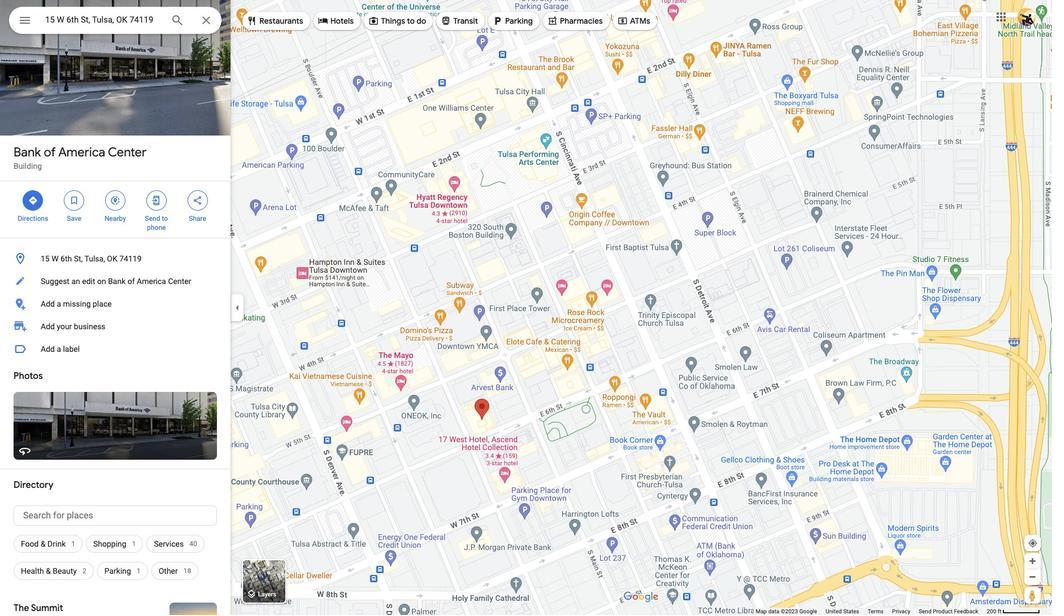 Task type: vqa. For each thing, say whether or not it's contained in the screenshot.
Label
yes



Task type: describe. For each thing, give the bounding box(es) containing it.
bank inside bank of america center building
[[14, 145, 41, 161]]

ok
[[107, 254, 117, 263]]

layers
[[258, 591, 276, 599]]

drink
[[48, 540, 66, 549]]

united
[[826, 609, 842, 615]]

parking inside  parking
[[505, 16, 533, 26]]

restaurants
[[259, 16, 303, 26]]

& for drink
[[41, 540, 46, 549]]

shopping 1
[[93, 540, 136, 549]]

pharmacies
[[560, 16, 603, 26]]

1 for parking
[[137, 567, 141, 575]]

summit
[[31, 603, 63, 614]]

add a missing place button
[[0, 293, 231, 315]]


[[69, 194, 79, 207]]

2
[[83, 567, 86, 575]]

footer inside "google maps" element
[[756, 608, 987, 616]]

save
[[67, 215, 81, 223]]

map
[[756, 609, 767, 615]]

add your business
[[41, 322, 105, 331]]

google
[[800, 609, 817, 615]]

send product feedback button
[[919, 608, 979, 616]]

add your business link
[[0, 315, 231, 338]]

an
[[71, 277, 80, 286]]

missing
[[63, 300, 91, 309]]

 atms
[[618, 15, 650, 27]]

18
[[184, 567, 191, 575]]

data
[[768, 609, 780, 615]]

collapse side panel image
[[231, 302, 244, 314]]

to inside ' things to do'
[[407, 16, 415, 26]]

 things to do
[[369, 15, 426, 27]]


[[318, 15, 328, 27]]

your
[[57, 322, 72, 331]]


[[18, 12, 32, 28]]

beauty
[[53, 567, 77, 576]]

200 ft button
[[987, 609, 1041, 615]]

suggest an edit on bank of america center button
[[0, 270, 231, 293]]

send product feedback
[[919, 609, 979, 615]]

add for add a label
[[41, 345, 55, 354]]


[[151, 194, 162, 207]]

15 w 6th st, tulsa, ok 74119
[[41, 254, 142, 263]]

show your location image
[[1028, 539, 1038, 549]]

terms button
[[868, 608, 884, 616]]

edit
[[82, 277, 95, 286]]

ft
[[998, 609, 1002, 615]]

privacy button
[[892, 608, 911, 616]]

suggest an edit on bank of america center
[[41, 277, 191, 286]]

phone
[[147, 224, 166, 232]]

15
[[41, 254, 50, 263]]

united states
[[826, 609, 860, 615]]

st,
[[74, 254, 83, 263]]

feedback
[[954, 609, 979, 615]]

bank of america center main content
[[0, 0, 231, 616]]

 parking
[[493, 15, 533, 27]]

things
[[381, 16, 405, 26]]

share
[[189, 215, 206, 223]]

the
[[14, 603, 29, 614]]

a for missing
[[57, 300, 61, 309]]

directory
[[14, 480, 53, 491]]

services 40
[[154, 540, 197, 549]]

show street view coverage image
[[1025, 587, 1041, 604]]


[[28, 194, 38, 207]]


[[369, 15, 379, 27]]

send for send to phone
[[145, 215, 160, 223]]

none field inside 15 w 6th st, tulsa, ok 74119 field
[[45, 13, 162, 27]]

transit
[[453, 16, 478, 26]]

google account: ben nelson  
(ben.nelson1980@gmail.com) image
[[1018, 8, 1036, 26]]


[[548, 15, 558, 27]]


[[618, 15, 628, 27]]

w
[[52, 254, 59, 263]]



Task type: locate. For each thing, give the bounding box(es) containing it.
send inside button
[[919, 609, 932, 615]]

america inside bank of america center building
[[58, 145, 105, 161]]

add inside add a label button
[[41, 345, 55, 354]]

map data ©2023 google
[[756, 609, 817, 615]]

america inside suggest an edit on bank of america center button
[[137, 277, 166, 286]]

place
[[93, 300, 112, 309]]

0 horizontal spatial 1
[[71, 540, 75, 548]]

shopping
[[93, 540, 126, 549]]

0 vertical spatial america
[[58, 145, 105, 161]]

1 vertical spatial send
[[919, 609, 932, 615]]

None text field
[[14, 506, 217, 526]]

zoom out image
[[1029, 573, 1037, 582]]

1 vertical spatial america
[[137, 277, 166, 286]]

1 horizontal spatial parking
[[505, 16, 533, 26]]

a inside button
[[57, 300, 61, 309]]

2 vertical spatial add
[[41, 345, 55, 354]]

suggest
[[41, 277, 69, 286]]

tulsa,
[[84, 254, 105, 263]]

1 for shopping
[[132, 540, 136, 548]]

add left label
[[41, 345, 55, 354]]

0 vertical spatial a
[[57, 300, 61, 309]]

send to phone
[[145, 215, 168, 232]]

1 vertical spatial parking
[[104, 567, 131, 576]]

0 vertical spatial to
[[407, 16, 415, 26]]

other
[[159, 567, 178, 576]]

to inside send to phone
[[162, 215, 168, 223]]

send up "phone"
[[145, 215, 160, 223]]

1 inside shopping 1
[[132, 540, 136, 548]]

74119
[[119, 254, 142, 263]]

do
[[417, 16, 426, 26]]

& for beauty
[[46, 567, 51, 576]]

0 vertical spatial &
[[41, 540, 46, 549]]

health
[[21, 567, 44, 576]]

send for send product feedback
[[919, 609, 932, 615]]

parking
[[505, 16, 533, 26], [104, 567, 131, 576]]

directions
[[18, 215, 48, 223]]

add a missing place
[[41, 300, 112, 309]]

6th
[[61, 254, 72, 263]]

add a label button
[[0, 338, 231, 361]]

nearby
[[105, 215, 126, 223]]

product
[[933, 609, 953, 615]]

atms
[[630, 16, 650, 26]]

1 horizontal spatial center
[[168, 277, 191, 286]]

hotels
[[330, 16, 354, 26]]

3 add from the top
[[41, 345, 55, 354]]

2 horizontal spatial 1
[[137, 567, 141, 575]]

 hotels
[[318, 15, 354, 27]]

1 horizontal spatial &
[[46, 567, 51, 576]]

terms
[[868, 609, 884, 615]]

1 vertical spatial center
[[168, 277, 191, 286]]

1 inside parking 1
[[137, 567, 141, 575]]

america up 
[[58, 145, 105, 161]]

0 vertical spatial parking
[[505, 16, 533, 26]]

1 horizontal spatial send
[[919, 609, 932, 615]]


[[441, 15, 451, 27]]

bank
[[14, 145, 41, 161], [108, 277, 126, 286]]

parking down shopping 1
[[104, 567, 131, 576]]

states
[[844, 609, 860, 615]]

 search field
[[9, 7, 222, 36]]

1 left other
[[137, 567, 141, 575]]

privacy
[[892, 609, 911, 615]]

bank inside button
[[108, 277, 126, 286]]


[[110, 194, 120, 207]]

 pharmacies
[[548, 15, 603, 27]]

1 vertical spatial bank
[[108, 277, 126, 286]]

1 horizontal spatial of
[[128, 277, 135, 286]]

1 vertical spatial a
[[57, 345, 61, 354]]

add a label
[[41, 345, 80, 354]]

label
[[63, 345, 80, 354]]

add for add your business
[[41, 322, 55, 331]]

other 18
[[159, 567, 191, 576]]

services
[[154, 540, 184, 549]]

15 w 6th st, tulsa, ok 74119 button
[[0, 248, 231, 270]]

1 inside food & drink 1
[[71, 540, 75, 548]]

1 vertical spatial &
[[46, 567, 51, 576]]

0 horizontal spatial of
[[44, 145, 56, 161]]

add inside add your business 'link'
[[41, 322, 55, 331]]

1 vertical spatial of
[[128, 277, 135, 286]]

parking inside "bank of america center" main content
[[104, 567, 131, 576]]

0 vertical spatial send
[[145, 215, 160, 223]]

2 a from the top
[[57, 345, 61, 354]]

food & drink 1
[[21, 540, 75, 549]]

0 horizontal spatial parking
[[104, 567, 131, 576]]

a left label
[[57, 345, 61, 354]]

to up "phone"
[[162, 215, 168, 223]]

health & beauty 2
[[21, 567, 86, 576]]

center inside button
[[168, 277, 191, 286]]

2 add from the top
[[41, 322, 55, 331]]

send left product
[[919, 609, 932, 615]]

bank of america center building
[[14, 145, 146, 171]]

united states button
[[826, 608, 860, 616]]

google maps element
[[0, 0, 1052, 616]]

to left do
[[407, 16, 415, 26]]

1 right drink
[[71, 540, 75, 548]]

1 vertical spatial add
[[41, 322, 55, 331]]

0 vertical spatial of
[[44, 145, 56, 161]]

a left the missing
[[57, 300, 61, 309]]

0 horizontal spatial bank
[[14, 145, 41, 161]]

add inside add a missing place button
[[41, 300, 55, 309]]

None field
[[45, 13, 162, 27]]

1
[[71, 540, 75, 548], [132, 540, 136, 548], [137, 567, 141, 575]]

 button
[[9, 7, 41, 36]]

parking 1
[[104, 567, 141, 576]]

& right food
[[41, 540, 46, 549]]

add for add a missing place
[[41, 300, 55, 309]]

0 vertical spatial add
[[41, 300, 55, 309]]

add
[[41, 300, 55, 309], [41, 322, 55, 331], [41, 345, 55, 354]]

0 horizontal spatial center
[[108, 145, 146, 161]]

of inside bank of america center building
[[44, 145, 56, 161]]

0 horizontal spatial &
[[41, 540, 46, 549]]

send inside send to phone
[[145, 215, 160, 223]]

bank right "on"
[[108, 277, 126, 286]]

america down 74119
[[137, 277, 166, 286]]

center inside bank of america center building
[[108, 145, 146, 161]]

footer
[[756, 608, 987, 616]]

1 vertical spatial to
[[162, 215, 168, 223]]

zoom in image
[[1029, 557, 1037, 566]]

0 vertical spatial center
[[108, 145, 146, 161]]

food
[[21, 540, 39, 549]]

1 right shopping
[[132, 540, 136, 548]]

&
[[41, 540, 46, 549], [46, 567, 51, 576]]

a for label
[[57, 345, 61, 354]]

1 horizontal spatial 1
[[132, 540, 136, 548]]

building
[[14, 162, 42, 171]]

©2023
[[781, 609, 798, 615]]

200 ft
[[987, 609, 1002, 615]]

the summit link
[[0, 594, 231, 616]]

1 horizontal spatial to
[[407, 16, 415, 26]]

bank up building
[[14, 145, 41, 161]]

& right health
[[46, 567, 51, 576]]

actions for bank of america center region
[[0, 181, 231, 238]]

photos
[[14, 371, 43, 382]]

center
[[108, 145, 146, 161], [168, 277, 191, 286]]

send
[[145, 215, 160, 223], [919, 609, 932, 615]]

footer containing map data ©2023 google
[[756, 608, 987, 616]]

the summit
[[14, 603, 63, 614]]

0 vertical spatial bank
[[14, 145, 41, 161]]

0 horizontal spatial send
[[145, 215, 160, 223]]

none text field inside "bank of america center" main content
[[14, 506, 217, 526]]

1 horizontal spatial america
[[137, 277, 166, 286]]

200
[[987, 609, 997, 615]]

on
[[97, 277, 106, 286]]

0 horizontal spatial america
[[58, 145, 105, 161]]


[[192, 194, 203, 207]]

 transit
[[441, 15, 478, 27]]

add left your
[[41, 322, 55, 331]]

to
[[407, 16, 415, 26], [162, 215, 168, 223]]

15 W 6th St, Tulsa, OK 74119 field
[[9, 7, 222, 34]]


[[493, 15, 503, 27]]

1 horizontal spatial bank
[[108, 277, 126, 286]]

 restaurants
[[247, 15, 303, 27]]

0 horizontal spatial to
[[162, 215, 168, 223]]

40
[[189, 540, 197, 548]]

1 a from the top
[[57, 300, 61, 309]]

1 add from the top
[[41, 300, 55, 309]]

a inside button
[[57, 345, 61, 354]]

add down "suggest"
[[41, 300, 55, 309]]

america
[[58, 145, 105, 161], [137, 277, 166, 286]]

business
[[74, 322, 105, 331]]

parking right ''
[[505, 16, 533, 26]]

of inside button
[[128, 277, 135, 286]]



